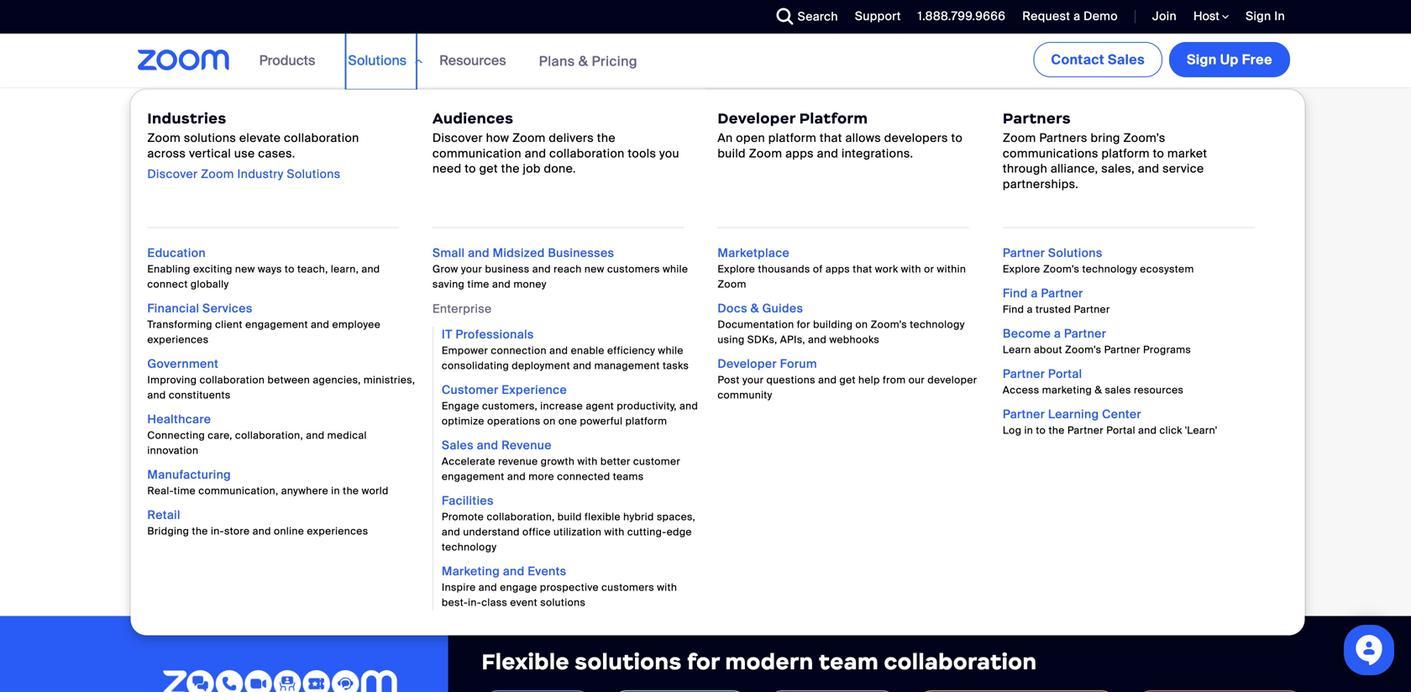 Task type: vqa. For each thing, say whether or not it's contained in the screenshot.


Task type: describe. For each thing, give the bounding box(es) containing it.
become
[[1003, 326, 1051, 342]]

learn inside become a partner learn about zoom's partner programs
[[1003, 343, 1032, 356]]

developer platform an open platform that allows developers to build zoom apps and integrations.
[[718, 109, 963, 161]]

zoom down vertical
[[201, 166, 234, 182]]

and inside retail bridging the in-store and online experiences
[[253, 525, 271, 538]]

sales inside sales and revenue accelerate revenue growth with better customer engagement and more connected teams
[[442, 438, 474, 453]]

and inside financial services transforming client engagement and employee experiences
[[311, 318, 330, 331]]

engagement inside financial services transforming client engagement and employee experiences
[[245, 318, 308, 331]]

sales,
[[1102, 161, 1135, 177]]

0 vertical spatial more
[[502, 110, 532, 125]]

platform inside customer experience engage customers, increase agent productivity, and optimize operations on one powerful platform
[[626, 415, 667, 428]]

growth
[[541, 455, 575, 468]]

contact
[[1052, 51, 1105, 68]]

money
[[514, 278, 547, 291]]

technology inside facilities promote collaboration, build flexible hybrid spaces, and understand office utilization with cutting-edge technology
[[442, 541, 497, 554]]

cost
[[486, 439, 522, 460]]

solutions inside dropdown button
[[348, 52, 407, 69]]

zoom inside audiences discover how zoom delivers the communication and collaboration tools you need to get the job done.
[[513, 130, 546, 146]]

zoom down industries
[[147, 130, 181, 146]]

utilization
[[554, 526, 602, 539]]

with inside marketplace explore thousands of apps that work with or within zoom
[[901, 263, 922, 276]]

across
[[147, 146, 186, 161]]

partner inside partner portal access marketing & sales resources
[[1003, 366, 1045, 382]]

edge
[[667, 526, 692, 539]]

and inside government improving collaboration between agencies, ministries, and constituents
[[147, 389, 166, 402]]

become a partner learn about zoom's partner programs
[[1003, 326, 1192, 356]]

business
[[485, 263, 530, 276]]

portal inside partner portal access marketing & sales resources
[[1049, 366, 1083, 382]]

anywhere
[[281, 484, 329, 497]]

plans & pricing inside main content
[[176, 529, 275, 547]]

platform inside partners zoom partners bring zoom's communications platform to market through alliance, sales, and service partnerships.
[[1102, 146, 1150, 161]]

zoom's inside partners zoom partners bring zoom's communications platform to market through alliance, sales, and service partnerships.
[[1124, 130, 1166, 146]]

partner down 'find a partner find a trusted partner'
[[1065, 326, 1107, 342]]

included at no additional cost with your paid zoom user account.
[[151, 439, 601, 484]]

assistant
[[493, 415, 566, 437]]

bring
[[1091, 130, 1121, 146]]

to inside education enabling exciting new ways to teach, learn, and connect globally
[[285, 263, 295, 276]]

solutions inside industries zoom solutions elevate collaboration across vertical use cases. discover zoom industry solutions
[[184, 130, 236, 146]]

and up accelerate
[[477, 438, 499, 453]]

enable
[[571, 344, 605, 357]]

find a partner link
[[1003, 286, 1084, 301]]

better
[[601, 455, 631, 468]]

empowers
[[151, 439, 236, 460]]

sdks,
[[748, 333, 778, 346]]

and right small
[[468, 245, 490, 261]]

platform
[[800, 109, 868, 128]]

get inside developer forum post your questions and get help from our developer community
[[840, 373, 856, 387]]

to inside developer platform an open platform that allows developers to build zoom apps and integrations.
[[952, 130, 963, 146]]

discover inside audiences discover how zoom delivers the communication and collaboration tools you need to get the job done.
[[433, 130, 483, 146]]

exciting
[[193, 263, 232, 276]]

banner containing industries
[[118, 34, 1306, 636]]

& inside partner portal access marketing & sales resources
[[1095, 384, 1103, 397]]

operations
[[487, 415, 541, 428]]

you.
[[240, 439, 273, 460]]

your inside developer forum post your questions and get help from our developer community
[[743, 373, 764, 387]]

and up deployment
[[550, 344, 568, 357]]

developer forum post your questions and get help from our developer community
[[718, 356, 978, 402]]

that inside zoom ai companion is your trusted digital assistant that empowers you.
[[571, 415, 602, 437]]

customers inside small and midsized businesses grow your business and reach new customers while saving time and money
[[607, 263, 660, 276]]

ai up elevate
[[246, 110, 258, 125]]

with inside 'marketing and events inspire and engage prospective customers with best-in-class event solutions'
[[657, 581, 677, 594]]

partners zoom partners bring zoom's communications platform to market through alliance, sales, and service partnerships.
[[1003, 109, 1208, 192]]

discover ai companion link
[[320, 519, 499, 557]]

tools
[[628, 146, 656, 161]]

the left job
[[501, 161, 520, 177]]

vertical
[[189, 146, 231, 161]]

build inside facilities promote collaboration, build flexible hybrid spaces, and understand office utilization with cutting-edge technology
[[558, 510, 582, 523]]

1 vertical spatial for
[[687, 648, 720, 675]]

main content containing ai that makes you more
[[0, 34, 1412, 692]]

host button
[[1194, 8, 1229, 24]]

customer
[[442, 382, 499, 398]]

using
[[718, 333, 745, 346]]

use
[[234, 146, 255, 161]]

solutions inside partner solutions explore zoom's technology ecosystem
[[1049, 245, 1103, 261]]

products
[[259, 52, 315, 69]]

communication
[[433, 146, 522, 161]]

user
[[243, 462, 280, 484]]

partner solutions explore zoom's technology ecosystem
[[1003, 245, 1195, 276]]

sign up free button
[[1170, 42, 1291, 77]]

services
[[203, 301, 253, 316]]

zoom inside marketplace explore thousands of apps that work with or within zoom
[[718, 278, 747, 291]]

marketing and events link
[[442, 564, 567, 579]]

a for become
[[1054, 326, 1061, 342]]

manufacturing
[[147, 467, 231, 483]]

or
[[924, 263, 935, 276]]

sales inside 'link'
[[1108, 51, 1145, 68]]

discover ai companion
[[320, 529, 474, 547]]

explore inside marketplace explore thousands of apps that work with or within zoom
[[718, 263, 756, 276]]

professionals
[[456, 327, 534, 342]]

flexible solutions for modern team collaboration
[[482, 648, 1037, 675]]

your inside included at no additional cost with your paid zoom user account.
[[564, 439, 601, 460]]

the inside manufacturing real-time communication, anywhere in the world
[[343, 484, 359, 497]]

connect
[[147, 278, 188, 291]]

ai that makes you more
[[151, 183, 562, 320]]

zoom interface icon image
[[718, 218, 1050, 343]]

2 find from the top
[[1003, 303, 1025, 316]]

grow
[[433, 263, 458, 276]]

to inside partners zoom partners bring zoom's communications platform to market through alliance, sales, and service partnerships.
[[1153, 146, 1165, 161]]

questions
[[767, 373, 816, 387]]

0 vertical spatial partners
[[1003, 109, 1071, 128]]

and inside education enabling exciting new ways to teach, learn, and connect globally
[[362, 263, 380, 276]]

'learn'
[[1186, 424, 1218, 437]]

and down business at the top left
[[492, 278, 511, 291]]

included
[[277, 439, 349, 460]]

and inside audiences discover how zoom delivers the communication and collaboration tools you need to get the job done.
[[525, 146, 546, 161]]

experiences for services
[[147, 333, 209, 346]]

industries zoom solutions elevate collaboration across vertical use cases. discover zoom industry solutions
[[147, 109, 359, 182]]

healthcare
[[147, 412, 211, 427]]

time inside manufacturing real-time communication, anywhere in the world
[[174, 484, 196, 497]]

financial services transforming client engagement and employee experiences
[[147, 301, 381, 346]]

job
[[523, 161, 541, 177]]

explore inside partner solutions explore zoom's technology ecosystem
[[1003, 263, 1041, 276]]

that inside ai that makes you more
[[224, 183, 352, 256]]

join link left host
[[1140, 0, 1181, 34]]

trusted for a
[[1036, 303, 1072, 316]]

you inside audiences discover how zoom delivers the communication and collaboration tools you need to get the job done.
[[660, 146, 680, 161]]

revenue
[[502, 438, 552, 453]]

the right delivers
[[597, 130, 616, 146]]

in
[[1275, 8, 1286, 24]]

& left the privacy
[[311, 110, 320, 125]]

zoom developers tab
[[1135, 691, 1306, 692]]

and inside customer experience engage customers, increase agent productivity, and optimize operations on one powerful platform
[[680, 400, 698, 413]]

with inside sales and revenue accelerate revenue growth with better customer engagement and more connected teams
[[578, 455, 598, 468]]

0 vertical spatial learn
[[466, 110, 499, 125]]

online
[[274, 525, 304, 538]]

elevate
[[239, 130, 281, 146]]

ai inside ai that makes you more
[[151, 183, 210, 256]]

more inside ai that makes you more
[[279, 247, 433, 320]]

product information navigation
[[130, 34, 1306, 636]]

flexible solutions for modern team collaboration tab list
[[611, 691, 1306, 692]]

1 find from the top
[[1003, 286, 1028, 301]]

it professionals link
[[442, 327, 534, 342]]

platform inside developer platform an open platform that allows developers to build zoom apps and integrations.
[[769, 130, 817, 146]]

request
[[1023, 8, 1071, 24]]

companion for zoom
[[223, 415, 317, 437]]

pricing inside the product information navigation
[[592, 52, 638, 70]]

open
[[736, 130, 766, 146]]

plans inside main content
[[176, 529, 213, 547]]

collaboration inside audiences discover how zoom delivers the communication and collaboration tools you need to get the job done.
[[550, 146, 625, 161]]

zoom events tab
[[766, 691, 899, 692]]

engage
[[442, 400, 480, 413]]

resources
[[1134, 384, 1184, 397]]

facilities
[[442, 493, 494, 509]]

enabling
[[147, 263, 190, 276]]

build inside developer platform an open platform that allows developers to build zoom apps and integrations.
[[718, 146, 746, 161]]

with inside facilities promote collaboration, build flexible hybrid spaces, and understand office utilization with cutting-edge technology
[[605, 526, 625, 539]]

and inside facilities promote collaboration, build flexible hybrid spaces, and understand office utilization with cutting-edge technology
[[442, 526, 461, 539]]

apps inside developer platform an open platform that allows developers to build zoom apps and integrations.
[[786, 146, 814, 161]]

and up class on the bottom left
[[479, 581, 497, 594]]

the inside partner learning center log in to the partner portal and click 'learn'
[[1049, 424, 1065, 437]]

to inside partner learning center log in to the partner portal and click 'learn'
[[1036, 424, 1046, 437]]

how
[[486, 130, 509, 146]]

zoom inside developer platform an open platform that allows developers to build zoom apps and integrations.
[[749, 146, 783, 161]]

access
[[1003, 384, 1040, 397]]

and inside healthcare connecting care, collaboration, and medical innovation
[[306, 429, 325, 442]]

office
[[523, 526, 551, 539]]

saving
[[433, 278, 465, 291]]

plans & pricing inside the product information navigation
[[539, 52, 638, 70]]

accelerate
[[442, 455, 496, 468]]

portal inside partner learning center log in to the partner portal and click 'learn'
[[1107, 424, 1136, 437]]

apps inside marketplace explore thousands of apps that work with or within zoom
[[826, 263, 850, 276]]

midsized
[[493, 245, 545, 261]]

allows
[[846, 130, 881, 146]]

manufacturing real-time communication, anywhere in the world
[[147, 467, 389, 497]]

facilities link
[[442, 493, 494, 509]]

communications
[[1003, 146, 1099, 161]]

between
[[268, 373, 310, 387]]

request a demo
[[1023, 8, 1118, 24]]

customers inside 'marketing and events inspire and engage prospective customers with best-in-class event solutions'
[[602, 581, 655, 594]]

at
[[353, 439, 370, 460]]



Task type: locate. For each thing, give the bounding box(es) containing it.
resources button
[[440, 34, 514, 87]]

event
[[510, 596, 538, 609]]

plans & pricing link inside main content
[[151, 519, 300, 557]]

and down promote
[[442, 526, 461, 539]]

no
[[374, 439, 395, 460]]

partner down the learning
[[1068, 424, 1104, 437]]

your inside small and midsized businesses grow your business and reach new customers while saving time and money
[[461, 263, 482, 276]]

1 developer from the top
[[718, 109, 796, 128]]

1 horizontal spatial collaboration,
[[487, 510, 555, 523]]

zoom inside zoom ai companion is your trusted digital assistant that empowers you.
[[151, 415, 198, 437]]

2 explore from the left
[[1003, 263, 1041, 276]]

0 vertical spatial portal
[[1049, 366, 1083, 382]]

customers right prospective
[[602, 581, 655, 594]]

one
[[559, 415, 577, 428]]

main content
[[0, 34, 1412, 692]]

zoom unified communication platform image
[[162, 670, 398, 692]]

collaboration, inside healthcare connecting care, collaboration, and medical innovation
[[235, 429, 303, 442]]

and left employee
[[311, 318, 330, 331]]

trusted up the "no"
[[378, 415, 435, 437]]

connecting
[[147, 429, 205, 442]]

globally
[[191, 278, 229, 291]]

collaboration, inside facilities promote collaboration, build flexible hybrid spaces, and understand office utilization with cutting-edge technology
[[487, 510, 555, 523]]

banner
[[118, 34, 1306, 636]]

1 horizontal spatial sign
[[1246, 8, 1272, 24]]

whitepaper
[[367, 110, 431, 125]]

1 vertical spatial in
[[331, 484, 340, 497]]

technology up the marketing
[[442, 541, 497, 554]]

0 vertical spatial solutions
[[184, 130, 236, 146]]

marketplace explore thousands of apps that work with or within zoom
[[718, 245, 966, 291]]

ai
[[246, 110, 258, 125], [151, 183, 210, 256], [203, 415, 219, 437], [381, 529, 395, 547]]

zoom inside included at no additional cost with your paid zoom user account.
[[192, 462, 239, 484]]

trusted
[[1036, 303, 1072, 316], [378, 415, 435, 437]]

learn,
[[331, 263, 359, 276]]

0 vertical spatial find
[[1003, 286, 1028, 301]]

get
[[177, 110, 198, 125]]

discover down audiences
[[433, 130, 483, 146]]

0 vertical spatial technology
[[1083, 263, 1138, 276]]

0 horizontal spatial solutions
[[287, 166, 341, 182]]

partnerships.
[[1003, 176, 1079, 192]]

1 horizontal spatial on
[[856, 318, 868, 331]]

0 horizontal spatial new
[[235, 263, 255, 276]]

zoom's up webhooks
[[871, 318, 907, 331]]

technology down or
[[910, 318, 965, 331]]

get inside audiences discover how zoom delivers the communication and collaboration tools you need to get the job done.
[[479, 161, 498, 177]]

apis,
[[780, 333, 806, 346]]

retail link
[[147, 508, 181, 523]]

experiences right the online
[[307, 525, 368, 538]]

education enabling exciting new ways to teach, learn, and connect globally
[[147, 245, 380, 291]]

partner up become a partner link
[[1041, 286, 1084, 301]]

developer
[[718, 109, 796, 128], [718, 356, 777, 372]]

1 vertical spatial on
[[543, 415, 556, 428]]

partner portal link
[[1003, 366, 1083, 382]]

developer for forum
[[718, 356, 777, 372]]

your right grow
[[461, 263, 482, 276]]

1 vertical spatial developer
[[718, 356, 777, 372]]

0 horizontal spatial companion
[[223, 415, 317, 437]]

education link
[[147, 245, 206, 261]]

and inside developer forum post your questions and get help from our developer community
[[818, 373, 837, 387]]

small and midsized businesses grow your business and reach new customers while saving time and money
[[433, 245, 688, 291]]

zoom right the an
[[749, 146, 783, 161]]

& up delivers
[[579, 52, 588, 70]]

in- inside retail bridging the in-store and online experiences
[[211, 525, 224, 538]]

2 new from the left
[[585, 263, 605, 276]]

join
[[1153, 8, 1177, 24]]

sales up accelerate
[[442, 438, 474, 453]]

learn up how
[[466, 110, 499, 125]]

plans down retail link
[[176, 529, 213, 547]]

1 vertical spatial plans & pricing
[[176, 529, 275, 547]]

marketplace link
[[718, 245, 790, 261]]

engagement inside sales and revenue accelerate revenue growth with better customer engagement and more connected teams
[[442, 470, 505, 483]]

sign for sign up free
[[1187, 51, 1217, 68]]

while inside it professionals empower connection and enable efficiency while consolidating deployment and management tasks
[[658, 344, 684, 357]]

1 vertical spatial apps
[[826, 263, 850, 276]]

and inside developer platform an open platform that allows developers to build zoom apps and integrations.
[[817, 146, 839, 161]]

ai inside "link"
[[381, 529, 395, 547]]

0 vertical spatial build
[[718, 146, 746, 161]]

and left medical
[[306, 429, 325, 442]]

your inside zoom ai companion is your trusted digital assistant that empowers you.
[[339, 415, 373, 437]]

plans & pricing up delivers
[[539, 52, 638, 70]]

apps right of
[[826, 263, 850, 276]]

1 horizontal spatial plans & pricing
[[539, 52, 638, 70]]

that inside developer platform an open platform that allows developers to build zoom apps and integrations.
[[820, 130, 843, 146]]

zoom's
[[201, 110, 243, 125]]

0 vertical spatial in
[[1025, 424, 1034, 437]]

to right log
[[1036, 424, 1046, 437]]

hybrid
[[624, 510, 654, 523]]

1 new from the left
[[235, 263, 255, 276]]

for inside docs & guides documentation for building on zoom's technology using sdks, apis, and webhooks
[[797, 318, 811, 331]]

companion for discover
[[398, 529, 474, 547]]

collaboration, up user
[[235, 429, 303, 442]]

with up connected
[[578, 455, 598, 468]]

learn more
[[466, 110, 532, 125]]

trusted inside 'find a partner find a trusted partner'
[[1036, 303, 1072, 316]]

a up the about
[[1054, 326, 1061, 342]]

2 horizontal spatial solutions
[[1049, 245, 1103, 261]]

developer inside developer platform an open platform that allows developers to build zoom apps and integrations.
[[718, 109, 796, 128]]

zoom's down become a partner link
[[1065, 343, 1102, 356]]

partner up find a partner link
[[1003, 245, 1045, 261]]

2 vertical spatial discover
[[320, 529, 378, 547]]

developer forum link
[[718, 356, 817, 372]]

0 horizontal spatial explore
[[718, 263, 756, 276]]

1 horizontal spatial time
[[468, 278, 490, 291]]

technology inside partner solutions explore zoom's technology ecosystem
[[1083, 263, 1138, 276]]

zoom up through
[[1003, 130, 1037, 146]]

plans inside the product information navigation
[[539, 52, 575, 70]]

meetings navigation
[[1031, 34, 1294, 81]]

in inside partner learning center log in to the partner portal and click 'learn'
[[1025, 424, 1034, 437]]

0 horizontal spatial trusted
[[378, 415, 435, 437]]

apps
[[786, 146, 814, 161], [826, 263, 850, 276]]

1 vertical spatial discover
[[147, 166, 198, 182]]

that left work
[[853, 263, 873, 276]]

and inside partner learning center log in to the partner portal and click 'learn'
[[1139, 424, 1157, 437]]

get zoom's ai security & privacy whitepaper
[[177, 110, 431, 125]]

0 vertical spatial experiences
[[147, 333, 209, 346]]

0 vertical spatial trusted
[[1036, 303, 1072, 316]]

collaboration
[[284, 130, 359, 146], [550, 146, 625, 161], [200, 373, 265, 387], [884, 648, 1037, 675]]

& down communication,
[[216, 529, 226, 547]]

platform right open
[[769, 130, 817, 146]]

new down businesses at the left of page
[[585, 263, 605, 276]]

solutions inside 'marketing and events inspire and engage prospective customers with best-in-class event solutions'
[[540, 596, 586, 609]]

1 vertical spatial engagement
[[442, 470, 505, 483]]

zoom up communication,
[[192, 462, 239, 484]]

ai up enabling
[[151, 183, 210, 256]]

prospective
[[540, 581, 599, 594]]

and right productivity,
[[680, 400, 698, 413]]

1 vertical spatial get
[[840, 373, 856, 387]]

partner solutions link
[[1003, 245, 1103, 261]]

need
[[433, 161, 462, 177]]

experience
[[502, 382, 567, 398]]

cutting-
[[628, 526, 667, 539]]

explore
[[718, 263, 756, 276], [1003, 263, 1041, 276]]

trusted inside zoom ai companion is your trusted digital assistant that empowers you.
[[378, 415, 435, 437]]

0 vertical spatial customers
[[607, 263, 660, 276]]

and left click on the right bottom of page
[[1139, 424, 1157, 437]]

in- down inspire
[[468, 596, 482, 609]]

1 vertical spatial build
[[558, 510, 582, 523]]

new inside small and midsized businesses grow your business and reach new customers while saving time and money
[[585, 263, 605, 276]]

0 horizontal spatial platform
[[626, 415, 667, 428]]

1 horizontal spatial experiences
[[307, 525, 368, 538]]

0 vertical spatial solutions
[[348, 52, 407, 69]]

engage
[[500, 581, 537, 594]]

0 horizontal spatial learn
[[466, 110, 499, 125]]

0 horizontal spatial collaboration,
[[235, 429, 303, 442]]

0 horizontal spatial sign
[[1187, 51, 1217, 68]]

engagement
[[245, 318, 308, 331], [442, 470, 505, 483]]

experiences
[[147, 333, 209, 346], [307, 525, 368, 538]]

0 vertical spatial developer
[[718, 109, 796, 128]]

discover zoom industry solutions link
[[147, 166, 341, 182]]

zoom contact center tab
[[916, 691, 1118, 692]]

find a partner find a trusted partner
[[1003, 286, 1111, 316]]

marketing
[[1043, 384, 1092, 397]]

1 horizontal spatial pricing
[[592, 52, 638, 70]]

with down flexible
[[605, 526, 625, 539]]

agencies,
[[313, 373, 361, 387]]

to right need
[[465, 161, 476, 177]]

and inside partners zoom partners bring zoom's communications platform to market through alliance, sales, and service partnerships.
[[1138, 161, 1160, 177]]

0 vertical spatial in-
[[211, 525, 224, 538]]

1 horizontal spatial plans
[[539, 52, 575, 70]]

transforming
[[147, 318, 212, 331]]

0 horizontal spatial discover
[[147, 166, 198, 182]]

the left world
[[343, 484, 359, 497]]

manufacturing link
[[147, 467, 231, 483]]

1 vertical spatial time
[[174, 484, 196, 497]]

1.888.799.9666
[[918, 8, 1006, 24]]

zoom's down partner solutions link
[[1044, 263, 1080, 276]]

a for find
[[1031, 286, 1038, 301]]

developer for platform
[[718, 109, 796, 128]]

partners up alliance,
[[1040, 130, 1088, 146]]

powerful
[[580, 415, 623, 428]]

in- inside 'marketing and events inspire and engage prospective customers with best-in-class event solutions'
[[468, 596, 482, 609]]

and down "enable"
[[573, 359, 592, 372]]

collaboration, up office
[[487, 510, 555, 523]]

partner up access
[[1003, 366, 1045, 382]]

1 horizontal spatial learn
[[1003, 343, 1032, 356]]

1 horizontal spatial get
[[840, 373, 856, 387]]

0 vertical spatial engagement
[[245, 318, 308, 331]]

collaboration inside industries zoom solutions elevate collaboration across vertical use cases. discover zoom industry solutions
[[284, 130, 359, 146]]

and right questions
[[818, 373, 837, 387]]

your up community
[[743, 373, 764, 387]]

companion up you.
[[223, 415, 317, 437]]

marketing
[[442, 564, 500, 579]]

in- down communication,
[[211, 525, 224, 538]]

collaboration up flexible solutions for modern team collaboration tab list
[[884, 648, 1037, 675]]

1 horizontal spatial you
[[660, 146, 680, 161]]

find
[[1003, 286, 1028, 301], [1003, 303, 1025, 316]]

while
[[663, 263, 688, 276], [658, 344, 684, 357]]

trusted for your
[[378, 415, 435, 437]]

of
[[813, 263, 823, 276]]

on
[[856, 318, 868, 331], [543, 415, 556, 428]]

0 horizontal spatial in
[[331, 484, 340, 497]]

1 vertical spatial more
[[279, 247, 433, 320]]

experiences for bridging
[[307, 525, 368, 538]]

portal up the marketing
[[1049, 366, 1083, 382]]

with inside included at no additional cost with your paid zoom user account.
[[526, 439, 560, 460]]

you inside ai that makes you more
[[151, 247, 264, 320]]

in-
[[211, 525, 224, 538], [468, 596, 482, 609]]

for up zoom spaces tab
[[687, 648, 720, 675]]

from
[[883, 373, 906, 387]]

healthcare connecting care, collaboration, and medical innovation
[[147, 412, 367, 457]]

enterprise element
[[433, 326, 701, 610]]

1 vertical spatial collaboration,
[[487, 510, 555, 523]]

1 vertical spatial companion
[[398, 529, 474, 547]]

1 vertical spatial solutions
[[287, 166, 341, 182]]

0 vertical spatial pricing
[[592, 52, 638, 70]]

alliance,
[[1051, 161, 1099, 177]]

government link
[[147, 356, 219, 372]]

within
[[937, 263, 966, 276]]

0 horizontal spatial engagement
[[245, 318, 308, 331]]

discover down world
[[320, 529, 378, 547]]

1 vertical spatial solutions
[[540, 596, 586, 609]]

understand
[[463, 526, 520, 539]]

on inside docs & guides documentation for building on zoom's technology using sdks, apis, and webhooks
[[856, 318, 868, 331]]

discover down the across
[[147, 166, 198, 182]]

facilities promote collaboration, build flexible hybrid spaces, and understand office utilization with cutting-edge technology
[[442, 493, 696, 554]]

0 horizontal spatial you
[[151, 247, 264, 320]]

0 vertical spatial you
[[660, 146, 680, 161]]

1 vertical spatial trusted
[[378, 415, 435, 437]]

discover inside "link"
[[320, 529, 378, 547]]

0 horizontal spatial apps
[[786, 146, 814, 161]]

a up become
[[1031, 286, 1038, 301]]

promote
[[442, 510, 484, 523]]

2 vertical spatial solutions
[[1049, 245, 1103, 261]]

click
[[1160, 424, 1183, 437]]

to left market
[[1153, 146, 1165, 161]]

1 vertical spatial partners
[[1040, 130, 1088, 146]]

solutions inside main content
[[575, 648, 682, 675]]

1 vertical spatial you
[[151, 247, 264, 320]]

experiences inside retail bridging the in-store and online experiences
[[307, 525, 368, 538]]

1 horizontal spatial platform
[[769, 130, 817, 146]]

your up 'at'
[[339, 415, 373, 437]]

0 vertical spatial discover
[[433, 130, 483, 146]]

and down building
[[808, 333, 827, 346]]

1 horizontal spatial in-
[[468, 596, 482, 609]]

apps down platform
[[786, 146, 814, 161]]

2 vertical spatial technology
[[442, 541, 497, 554]]

security
[[261, 110, 308, 125]]

customers,
[[482, 400, 538, 413]]

more inside sales and revenue accelerate revenue growth with better customer engagement and more connected teams
[[529, 470, 555, 483]]

1 explore from the left
[[718, 263, 756, 276]]

and down revenue
[[507, 470, 526, 483]]

and right 'learn,'
[[362, 263, 380, 276]]

account.
[[284, 462, 356, 484]]

zoom's inside docs & guides documentation for building on zoom's technology using sdks, apis, and webhooks
[[871, 318, 907, 331]]

partner up become a partner learn about zoom's partner programs
[[1074, 303, 1111, 316]]

about
[[1034, 343, 1063, 356]]

1 vertical spatial in-
[[468, 596, 482, 609]]

to right ways
[[285, 263, 295, 276]]

1 horizontal spatial companion
[[398, 529, 474, 547]]

productivity,
[[617, 400, 677, 413]]

the inside retail bridging the in-store and online experiences
[[192, 525, 208, 538]]

your up connected
[[564, 439, 601, 460]]

0 vertical spatial for
[[797, 318, 811, 331]]

retail bridging the in-store and online experiences
[[147, 508, 368, 538]]

zoom logo image
[[138, 50, 230, 71]]

zoom's inside become a partner learn about zoom's partner programs
[[1065, 343, 1102, 356]]

sales
[[1105, 384, 1132, 397]]

with left or
[[901, 263, 922, 276]]

a down find a partner link
[[1027, 303, 1033, 316]]

1 vertical spatial pricing
[[229, 529, 275, 547]]

1 vertical spatial customers
[[602, 581, 655, 594]]

sign left in at the top right
[[1246, 8, 1272, 24]]

plans up delivers
[[539, 52, 575, 70]]

new inside education enabling exciting new ways to teach, learn, and connect globally
[[235, 263, 255, 276]]

partner inside partner solutions explore zoom's technology ecosystem
[[1003, 245, 1045, 261]]

building
[[813, 318, 853, 331]]

a inside become a partner learn about zoom's partner programs
[[1054, 326, 1061, 342]]

0 horizontal spatial pricing
[[229, 529, 275, 547]]

ai inside zoom ai companion is your trusted digital assistant that empowers you.
[[203, 415, 219, 437]]

1 vertical spatial portal
[[1107, 424, 1136, 437]]

1 horizontal spatial portal
[[1107, 424, 1136, 437]]

0 horizontal spatial experiences
[[147, 333, 209, 346]]

sign up free
[[1187, 51, 1273, 68]]

a for request
[[1074, 8, 1081, 24]]

zoom's inside partner solutions explore zoom's technology ecosystem
[[1044, 263, 1080, 276]]

to
[[952, 130, 963, 146], [1153, 146, 1165, 161], [465, 161, 476, 177], [285, 263, 295, 276], [1036, 424, 1046, 437]]

1 vertical spatial sales
[[442, 438, 474, 453]]

government improving collaboration between agencies, ministries, and constituents
[[147, 356, 415, 402]]

for
[[797, 318, 811, 331], [687, 648, 720, 675]]

solutions inside industries zoom solutions elevate collaboration across vertical use cases. discover zoom industry solutions
[[287, 166, 341, 182]]

customer experience engage customers, increase agent productivity, and optimize operations on one powerful platform
[[442, 382, 698, 428]]

solutions down cases.
[[287, 166, 341, 182]]

0 vertical spatial plans & pricing
[[539, 52, 638, 70]]

collaboration up constituents
[[200, 373, 265, 387]]

0 vertical spatial on
[[856, 318, 868, 331]]

engagement down accelerate
[[442, 470, 505, 483]]

explore down marketplace
[[718, 263, 756, 276]]

1 vertical spatial while
[[658, 344, 684, 357]]

0 horizontal spatial in-
[[211, 525, 224, 538]]

zoom up job
[[513, 130, 546, 146]]

a left the demo
[[1074, 8, 1081, 24]]

1 vertical spatial technology
[[910, 318, 965, 331]]

solutions up zoom spaces tab
[[575, 648, 682, 675]]

1 horizontal spatial discover
[[320, 529, 378, 547]]

customers down businesses at the left of page
[[607, 263, 660, 276]]

and left delivers
[[525, 146, 546, 161]]

0 vertical spatial sales
[[1108, 51, 1145, 68]]

collaboration inside government improving collaboration between agencies, ministries, and constituents
[[200, 373, 265, 387]]

plans
[[539, 52, 575, 70], [176, 529, 213, 547]]

partner up sales
[[1105, 343, 1141, 356]]

0 horizontal spatial time
[[174, 484, 196, 497]]

join link up meetings navigation
[[1153, 8, 1177, 24]]

1 horizontal spatial technology
[[910, 318, 965, 331]]

sign for sign in
[[1246, 8, 1272, 24]]

zoom inside partners zoom partners bring zoom's communications platform to market through alliance, sales, and service partnerships.
[[1003, 130, 1037, 146]]

zoom spaces tab
[[611, 691, 750, 692]]

and right store
[[253, 525, 271, 538]]

0 vertical spatial get
[[479, 161, 498, 177]]

events
[[528, 564, 567, 579]]

time inside small and midsized businesses grow your business and reach new customers while saving time and money
[[468, 278, 490, 291]]

partner up log
[[1003, 407, 1045, 422]]

that inside marketplace explore thousands of apps that work with or within zoom
[[853, 263, 873, 276]]

0 horizontal spatial plans & pricing
[[176, 529, 275, 547]]

0 horizontal spatial sales
[[442, 438, 474, 453]]

companion down promote
[[398, 529, 474, 547]]

1 horizontal spatial solutions
[[348, 52, 407, 69]]

it
[[442, 327, 453, 342]]

0 horizontal spatial get
[[479, 161, 498, 177]]

and up the engage
[[503, 564, 525, 579]]

and right sales,
[[1138, 161, 1160, 177]]

in down account.
[[331, 484, 340, 497]]

0 horizontal spatial plans
[[176, 529, 213, 547]]

and down improving
[[147, 389, 166, 402]]

time down "manufacturing"
[[174, 484, 196, 497]]

in inside manufacturing real-time communication, anywhere in the world
[[331, 484, 340, 497]]

on inside customer experience engage customers, increase agent productivity, and optimize operations on one powerful platform
[[543, 415, 556, 428]]

the right bridging
[[192, 525, 208, 538]]

technology inside docs & guides documentation for building on zoom's technology using sdks, apis, and webhooks
[[910, 318, 965, 331]]

0 horizontal spatial on
[[543, 415, 556, 428]]

experiences inside financial services transforming client engagement and employee experiences
[[147, 333, 209, 346]]

plans & pricing down communication,
[[176, 529, 275, 547]]

0 vertical spatial apps
[[786, 146, 814, 161]]

discover inside industries zoom solutions elevate collaboration across vertical use cases. discover zoom industry solutions
[[147, 166, 198, 182]]

1 vertical spatial plans
[[176, 529, 213, 547]]

guides
[[763, 301, 803, 316]]

businesses
[[548, 245, 614, 261]]

while inside small and midsized businesses grow your business and reach new customers while saving time and money
[[663, 263, 688, 276]]

& left sales
[[1095, 384, 1103, 397]]

government
[[147, 356, 219, 372]]

partner learning center log in to the partner portal and click 'learn'
[[1003, 407, 1218, 437]]

2 horizontal spatial technology
[[1083, 263, 1138, 276]]

docs & guides documentation for building on zoom's technology using sdks, apis, and webhooks
[[718, 301, 965, 346]]

to inside audiences discover how zoom delivers the communication and collaboration tools you need to get the job done.
[[465, 161, 476, 177]]

additional
[[399, 439, 482, 460]]

developer inside developer forum post your questions and get help from our developer community
[[718, 356, 777, 372]]

engagement right client
[[245, 318, 308, 331]]

new left ways
[[235, 263, 255, 276]]

paid
[[151, 462, 188, 484]]

1 horizontal spatial engagement
[[442, 470, 505, 483]]

2 developer from the top
[[718, 356, 777, 372]]

0 vertical spatial collaboration,
[[235, 429, 303, 442]]

0 horizontal spatial build
[[558, 510, 582, 523]]

1 vertical spatial find
[[1003, 303, 1025, 316]]

and up money
[[533, 263, 551, 276]]

and inside docs & guides documentation for building on zoom's technology using sdks, apis, and webhooks
[[808, 333, 827, 346]]



